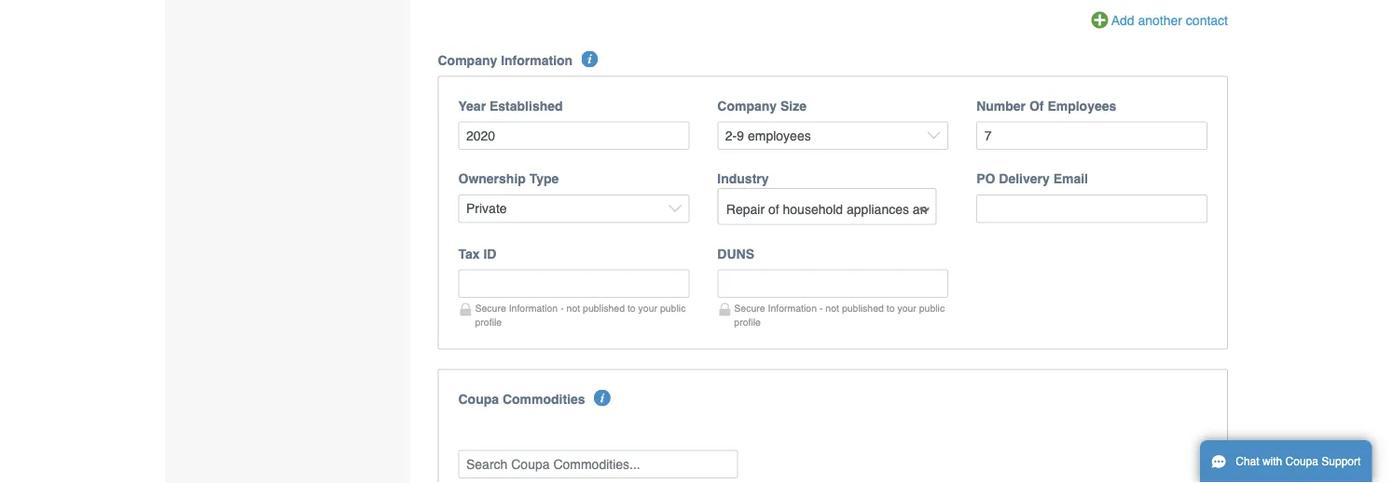 Task type: locate. For each thing, give the bounding box(es) containing it.
company
[[438, 52, 497, 67], [717, 98, 777, 113]]

0 horizontal spatial published
[[583, 303, 625, 314]]

1 horizontal spatial secure information - not published to your public profile
[[734, 303, 945, 328]]

1 horizontal spatial company
[[717, 98, 777, 113]]

to down tax id 'text field'
[[627, 303, 636, 314]]

coupa
[[458, 392, 499, 407], [1285, 456, 1318, 469]]

po delivery email
[[976, 171, 1088, 186]]

0 vertical spatial company
[[438, 52, 497, 67]]

-
[[561, 303, 564, 314], [820, 303, 823, 314]]

your
[[638, 303, 657, 314], [897, 303, 916, 314]]

duns
[[717, 246, 754, 261]]

to down duns text field
[[887, 303, 895, 314]]

1 not from the left
[[567, 303, 580, 314]]

additional information image
[[581, 51, 598, 67]]

0 horizontal spatial secure information - not published to your public profile
[[475, 303, 686, 328]]

tax id
[[458, 246, 497, 261]]

1 horizontal spatial public
[[919, 303, 945, 314]]

add another contact button
[[1092, 11, 1228, 31]]

secure information - not published to your public profile down tax id 'text field'
[[475, 303, 686, 328]]

coupa commodities
[[458, 392, 585, 407]]

- down duns text field
[[820, 303, 823, 314]]

2 published from the left
[[842, 303, 884, 314]]

1 horizontal spatial to
[[887, 303, 895, 314]]

coupa left the commodities at the left of the page
[[458, 392, 499, 407]]

size
[[780, 98, 807, 113]]

1 vertical spatial company
[[717, 98, 777, 113]]

0 horizontal spatial -
[[561, 303, 564, 314]]

information down tax id 'text field'
[[509, 303, 558, 314]]

company size
[[717, 98, 807, 113]]

1 horizontal spatial -
[[820, 303, 823, 314]]

1 your from the left
[[638, 303, 657, 314]]

0 horizontal spatial secure
[[475, 303, 506, 314]]

2 profile from the left
[[734, 317, 761, 328]]

chat with coupa support
[[1236, 456, 1361, 469]]

chat with coupa support button
[[1200, 441, 1372, 484]]

published
[[583, 303, 625, 314], [842, 303, 884, 314]]

0 horizontal spatial company
[[438, 52, 497, 67]]

0 horizontal spatial not
[[567, 303, 580, 314]]

1 public from the left
[[660, 303, 686, 314]]

1 horizontal spatial published
[[842, 303, 884, 314]]

0 horizontal spatial profile
[[475, 317, 502, 328]]

2 - from the left
[[820, 303, 823, 314]]

number
[[976, 98, 1026, 113]]

1 - from the left
[[561, 303, 564, 314]]

company up year in the top of the page
[[438, 52, 497, 67]]

coupa right with
[[1285, 456, 1318, 469]]

employees
[[1047, 98, 1116, 113]]

to
[[627, 303, 636, 314], [887, 303, 895, 314]]

support
[[1322, 456, 1361, 469]]

1 horizontal spatial your
[[897, 303, 916, 314]]

0 horizontal spatial to
[[627, 303, 636, 314]]

1 secure from the left
[[475, 303, 506, 314]]

type
[[529, 171, 559, 186]]

your for tax id
[[638, 303, 657, 314]]

id
[[483, 246, 497, 261]]

1 profile from the left
[[475, 317, 502, 328]]

secure information - not published to your public profile
[[475, 303, 686, 328], [734, 303, 945, 328]]

not down tax id 'text field'
[[567, 303, 580, 314]]

2 secure from the left
[[734, 303, 765, 314]]

2 your from the left
[[897, 303, 916, 314]]

0 vertical spatial coupa
[[458, 392, 499, 407]]

profile down duns
[[734, 317, 761, 328]]

company for company size
[[717, 98, 777, 113]]

information up established
[[501, 52, 573, 67]]

not
[[567, 303, 580, 314], [826, 303, 839, 314]]

2 public from the left
[[919, 303, 945, 314]]

1 to from the left
[[627, 303, 636, 314]]

add
[[1111, 13, 1134, 27]]

your down duns text field
[[897, 303, 916, 314]]

1 horizontal spatial secure
[[734, 303, 765, 314]]

commodities
[[503, 392, 585, 407]]

public
[[660, 303, 686, 314], [919, 303, 945, 314]]

number of employees
[[976, 98, 1116, 113]]

secure down duns
[[734, 303, 765, 314]]

1 horizontal spatial coupa
[[1285, 456, 1318, 469]]

information down duns text field
[[768, 303, 817, 314]]

company left size
[[717, 98, 777, 113]]

1 published from the left
[[583, 303, 625, 314]]

to for duns
[[887, 303, 895, 314]]

email
[[1053, 171, 1088, 186]]

add another contact
[[1111, 13, 1228, 27]]

information
[[501, 52, 573, 67], [509, 303, 558, 314], [768, 303, 817, 314]]

contact
[[1186, 13, 1228, 27]]

delivery
[[999, 171, 1050, 186]]

profile
[[475, 317, 502, 328], [734, 317, 761, 328]]

2 to from the left
[[887, 303, 895, 314]]

- for duns
[[820, 303, 823, 314]]

secure for tax id
[[475, 303, 506, 314]]

additional information image
[[594, 390, 611, 407]]

your down tax id 'text field'
[[638, 303, 657, 314]]

profile for duns
[[734, 317, 761, 328]]

secure down id
[[475, 303, 506, 314]]

profile for tax id
[[475, 317, 502, 328]]

1 vertical spatial coupa
[[1285, 456, 1318, 469]]

with
[[1262, 456, 1282, 469]]

2 secure information - not published to your public profile from the left
[[734, 303, 945, 328]]

ownership
[[458, 171, 526, 186]]

published down tax id 'text field'
[[583, 303, 625, 314]]

1 horizontal spatial profile
[[734, 317, 761, 328]]

published down duns text field
[[842, 303, 884, 314]]

established
[[490, 98, 563, 113]]

not down duns text field
[[826, 303, 839, 314]]

- down tax id 'text field'
[[561, 303, 564, 314]]

secure information - not published to your public profile down duns text field
[[734, 303, 945, 328]]

coupa inside button
[[1285, 456, 1318, 469]]

0 horizontal spatial public
[[660, 303, 686, 314]]

1 secure information - not published to your public profile from the left
[[475, 303, 686, 328]]

information for duns
[[768, 303, 817, 314]]

0 horizontal spatial your
[[638, 303, 657, 314]]

public for duns
[[919, 303, 945, 314]]

information for tax id
[[509, 303, 558, 314]]

secure
[[475, 303, 506, 314], [734, 303, 765, 314]]

1 horizontal spatial not
[[826, 303, 839, 314]]

2 not from the left
[[826, 303, 839, 314]]

profile down id
[[475, 317, 502, 328]]



Task type: vqa. For each thing, say whether or not it's contained in the screenshot.
Ownership
yes



Task type: describe. For each thing, give the bounding box(es) containing it.
secure information - not published to your public profile for tax id
[[475, 303, 686, 328]]

public for tax id
[[660, 303, 686, 314]]

chat
[[1236, 456, 1259, 469]]

company for company information
[[438, 52, 497, 67]]

year
[[458, 98, 486, 113]]

Industry text field
[[719, 196, 935, 224]]

Search Coupa Commodities... field
[[458, 451, 738, 479]]

ownership type
[[458, 171, 559, 186]]

industry
[[717, 171, 769, 186]]

your for duns
[[897, 303, 916, 314]]

not for duns
[[826, 303, 839, 314]]

to for tax id
[[627, 303, 636, 314]]

Number Of Employees text field
[[976, 121, 1208, 150]]

tax
[[458, 246, 480, 261]]

published for tax id
[[583, 303, 625, 314]]

of
[[1029, 98, 1044, 113]]

PO Delivery Email text field
[[976, 195, 1208, 223]]

Tax ID text field
[[458, 270, 689, 298]]

company information
[[438, 52, 573, 67]]

not for tax id
[[567, 303, 580, 314]]

- for tax id
[[561, 303, 564, 314]]

DUNS text field
[[717, 270, 948, 298]]

year established
[[458, 98, 563, 113]]

0 horizontal spatial coupa
[[458, 392, 499, 407]]

Year Established text field
[[458, 121, 689, 150]]

po
[[976, 171, 995, 186]]

another
[[1138, 13, 1182, 27]]

published for duns
[[842, 303, 884, 314]]

selected list box
[[452, 429, 1214, 442]]

secure information - not published to your public profile for duns
[[734, 303, 945, 328]]

secure for duns
[[734, 303, 765, 314]]



